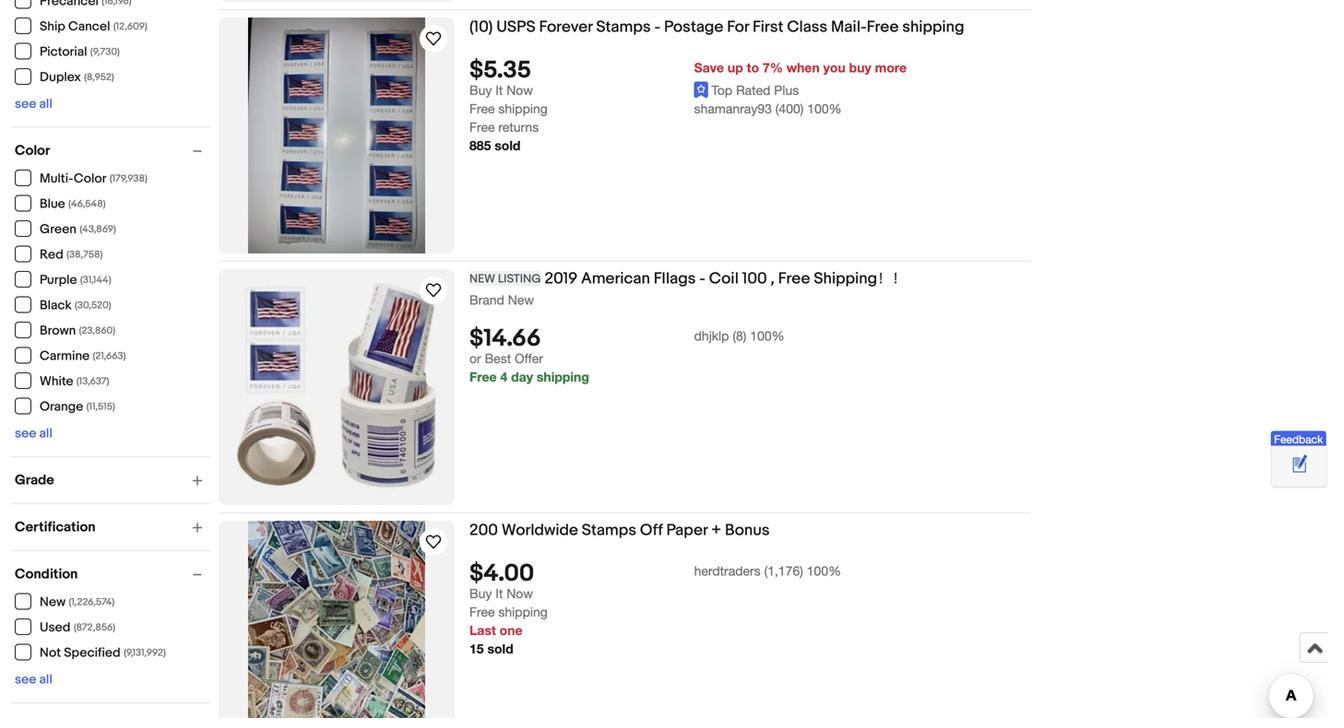Task type: describe. For each thing, give the bounding box(es) containing it.
(23,860)
[[79, 325, 115, 337]]

100% for shamanray93 (400) 100% free returns 885 sold
[[808, 101, 842, 116]]

buy inside save up to 7% when you buy more buy it now
[[470, 83, 492, 98]]

usps
[[497, 18, 536, 37]]

(8,952)
[[84, 72, 114, 84]]

top rated plus
[[712, 83, 799, 98]]

or
[[470, 351, 481, 367]]

day
[[511, 370, 533, 385]]

black
[[40, 298, 72, 314]]

certification button
[[15, 520, 210, 536]]

shipping up returns
[[499, 101, 548, 116]]

see for color
[[15, 426, 36, 442]]

1 vertical spatial stamps
[[582, 521, 637, 541]]

100% for herdtraders (1,176) 100% buy it now free shipping last one 15 sold
[[807, 564, 842, 579]]

brown
[[40, 323, 76, 339]]

(10) usps forever stamps - postage for first class mail-free shipping link
[[470, 18, 1032, 40]]

last
[[470, 623, 496, 639]]

free shipping
[[470, 101, 548, 116]]

(9,730)
[[90, 46, 120, 58]]

(1,226,574)
[[69, 597, 115, 609]]

watch (10) usps forever stamps - postage for first class mail-free shipping image
[[423, 28, 445, 50]]

black (30,520)
[[40, 298, 111, 314]]

shamanray93
[[695, 101, 772, 116]]

first
[[753, 18, 784, 37]]

more
[[875, 60, 907, 75]]

carmine (21,663)
[[40, 349, 126, 365]]

condition
[[15, 567, 78, 583]]

postage
[[664, 18, 724, 37]]

new (1,226,574)
[[40, 595, 115, 611]]

(10) usps forever stamps - postage for first class mail-free shipping
[[470, 18, 965, 37]]

(38,758)
[[67, 249, 103, 261]]

7%
[[763, 60, 783, 75]]

buy inside herdtraders (1,176) 100% buy it now free shipping last one 15 sold
[[470, 586, 492, 602]]

coil
[[709, 269, 739, 289]]

100% for dhjklp (8) 100% or best offer free 4 day shipping
[[751, 329, 785, 344]]

duplex
[[40, 70, 81, 85]]

all for color
[[39, 426, 53, 442]]

pictorial (9,730)
[[40, 44, 120, 60]]

save
[[695, 60, 724, 75]]

see all button for color
[[15, 426, 53, 442]]

0 vertical spatial stamps
[[596, 18, 651, 37]]

all for condition
[[39, 673, 53, 688]]

see all for condition
[[15, 673, 53, 688]]

(30,520)
[[75, 300, 111, 312]]

(9,131,992)
[[124, 648, 166, 660]]

shipping inside herdtraders (1,176) 100% buy it now free shipping last one 15 sold
[[499, 605, 548, 620]]

purple (31,144)
[[40, 273, 111, 288]]

top rated plus image
[[695, 82, 709, 98]]

1 see all from the top
[[15, 96, 53, 112]]

green (43,869)
[[40, 222, 116, 238]]

watch 2019 american fllags - coil 100 , free shipping！！ image
[[423, 280, 445, 302]]

white
[[40, 374, 73, 390]]

it inside herdtraders (1,176) 100% buy it now free shipping last one 15 sold
[[496, 586, 503, 602]]

blue
[[40, 197, 65, 212]]

save up to 7% when you buy more buy it now
[[470, 60, 907, 98]]

up
[[728, 60, 744, 75]]

dhjklp (8) 100% or best offer free 4 day shipping
[[470, 329, 785, 385]]

ship cancel (12,609)
[[40, 19, 147, 35]]

new for new (1,226,574)
[[40, 595, 66, 611]]

200 worldwide stamps off paper + bonus link
[[470, 521, 1032, 544]]

0 horizontal spatial -
[[655, 18, 661, 37]]

watch 200 worldwide stamps off paper + bonus image
[[423, 532, 445, 554]]

free inside herdtraders (1,176) 100% buy it now free shipping last one 15 sold
[[470, 605, 495, 620]]

1 see all button from the top
[[15, 96, 53, 112]]

new listing 2019 american fllags - coil 100 , free shipping！！ brand new
[[470, 269, 907, 308]]

(43,869)
[[80, 224, 116, 236]]

200 worldwide stamps off paper + bonus image
[[248, 521, 425, 719]]

free inside shamanray93 (400) 100% free returns 885 sold
[[470, 120, 495, 135]]

free inside new listing 2019 american fllags - coil 100 , free shipping！！ brand new
[[779, 269, 811, 289]]

(400)
[[776, 101, 804, 116]]

200 worldwide stamps off paper + bonus
[[470, 521, 770, 541]]

buy
[[850, 60, 872, 75]]

1 vertical spatial color
[[74, 171, 107, 187]]

- inside new listing 2019 american fllags - coil 100 , free shipping！！ brand new
[[700, 269, 706, 289]]

feedback
[[1275, 433, 1324, 446]]

cancel
[[68, 19, 110, 35]]

(10) usps forever stamps - postage for first class mail-free shipping image
[[248, 18, 425, 254]]

used
[[40, 621, 71, 636]]

15
[[470, 642, 484, 657]]

duplex (8,952)
[[40, 70, 114, 85]]

(8)
[[733, 329, 747, 344]]

red (38,758)
[[40, 247, 103, 263]]

(11,515)
[[86, 401, 115, 413]]

now inside save up to 7% when you buy more buy it now
[[507, 83, 533, 98]]

free inside dhjklp (8) 100% or best offer free 4 day shipping
[[470, 370, 497, 385]]

herdtraders
[[695, 564, 761, 579]]

shipping！！
[[814, 269, 907, 289]]

carmine
[[40, 349, 90, 365]]

sold inside shamanray93 (400) 100% free returns 885 sold
[[495, 138, 521, 153]]

(10) usps forever stamps - postage for first class mail-free shipping heading
[[470, 18, 965, 37]]

2019
[[545, 269, 578, 289]]

multi-
[[40, 171, 74, 187]]

american
[[581, 269, 650, 289]]

see for condition
[[15, 673, 36, 688]]

to
[[747, 60, 760, 75]]

(46,548)
[[68, 198, 106, 210]]

200
[[470, 521, 498, 541]]

(1,176)
[[765, 564, 804, 579]]

orange
[[40, 400, 83, 415]]

grade button
[[15, 472, 210, 489]]

when
[[787, 60, 820, 75]]



Task type: vqa. For each thing, say whether or not it's contained in the screenshot.
'see' to the middle
yes



Task type: locate. For each thing, give the bounding box(es) containing it.
all down orange
[[39, 426, 53, 442]]

buy
[[470, 83, 492, 98], [470, 586, 492, 602]]

sold
[[495, 138, 521, 153], [488, 642, 514, 657]]

0 vertical spatial now
[[507, 83, 533, 98]]

condition button
[[15, 567, 210, 583]]

see all down not
[[15, 673, 53, 688]]

new
[[470, 272, 496, 287], [508, 293, 534, 308], [40, 595, 66, 611]]

100
[[743, 269, 768, 289]]

1 horizontal spatial new
[[470, 272, 496, 287]]

1 vertical spatial 100%
[[751, 329, 785, 344]]

see all down the duplex
[[15, 96, 53, 112]]

1 vertical spatial buy
[[470, 586, 492, 602]]

plus
[[774, 83, 799, 98]]

0 vertical spatial see all
[[15, 96, 53, 112]]

returns
[[499, 120, 539, 135]]

0 vertical spatial see
[[15, 96, 36, 112]]

0 vertical spatial see all button
[[15, 96, 53, 112]]

1 vertical spatial see all button
[[15, 426, 53, 442]]

all down the duplex
[[39, 96, 53, 112]]

2 vertical spatial see all
[[15, 673, 53, 688]]

off
[[640, 521, 663, 541]]

it inside save up to 7% when you buy more buy it now
[[496, 83, 503, 98]]

100% right "(1,176)" in the bottom right of the page
[[807, 564, 842, 579]]

dhjklp
[[695, 329, 729, 344]]

pictorial
[[40, 44, 87, 60]]

not
[[40, 646, 61, 662]]

all down not
[[39, 673, 53, 688]]

2 see all button from the top
[[15, 426, 53, 442]]

100% right (400)
[[808, 101, 842, 116]]

new up brand
[[470, 272, 496, 287]]

orange (11,515)
[[40, 400, 115, 415]]

-
[[655, 18, 661, 37], [700, 269, 706, 289]]

sold down one
[[488, 642, 514, 657]]

885
[[470, 138, 491, 153]]

1 it from the top
[[496, 83, 503, 98]]

top
[[712, 83, 733, 98]]

0 vertical spatial 100%
[[808, 101, 842, 116]]

it up free shipping
[[496, 83, 503, 98]]

0 vertical spatial color
[[15, 143, 50, 159]]

200 worldwide stamps off paper + bonus heading
[[470, 521, 770, 541]]

3 see all button from the top
[[15, 673, 53, 688]]

,
[[771, 269, 775, 289]]

now up one
[[507, 586, 533, 602]]

0 vertical spatial it
[[496, 83, 503, 98]]

sold inside herdtraders (1,176) 100% buy it now free shipping last one 15 sold
[[488, 642, 514, 657]]

(13,637)
[[77, 376, 109, 388]]

new up used
[[40, 595, 66, 611]]

2 vertical spatial all
[[39, 673, 53, 688]]

2019 american fllags - coil 100 , free shipping！！ heading
[[470, 269, 907, 289]]

1 vertical spatial it
[[496, 586, 503, 602]]

color up (46,548)
[[74, 171, 107, 187]]

2 vertical spatial see
[[15, 673, 36, 688]]

- left coil
[[700, 269, 706, 289]]

forever
[[539, 18, 593, 37]]

0 horizontal spatial color
[[15, 143, 50, 159]]

2 see all from the top
[[15, 426, 53, 442]]

shamanray93 (400) 100% free returns 885 sold
[[470, 101, 842, 153]]

$5.35
[[470, 56, 531, 85]]

see
[[15, 96, 36, 112], [15, 426, 36, 442], [15, 673, 36, 688]]

see all button down not
[[15, 673, 53, 688]]

see all button down the duplex
[[15, 96, 53, 112]]

not specified (9,131,992)
[[40, 646, 166, 662]]

see all button down orange
[[15, 426, 53, 442]]

color button
[[15, 143, 210, 159]]

buy up free shipping
[[470, 83, 492, 98]]

now
[[507, 83, 533, 98], [507, 586, 533, 602]]

100% right (8)
[[751, 329, 785, 344]]

0 vertical spatial buy
[[470, 83, 492, 98]]

paper
[[667, 521, 708, 541]]

color
[[15, 143, 50, 159], [74, 171, 107, 187]]

fllags
[[654, 269, 696, 289]]

sold down returns
[[495, 138, 521, 153]]

now inside herdtraders (1,176) 100% buy it now free shipping last one 15 sold
[[507, 586, 533, 602]]

2 see from the top
[[15, 426, 36, 442]]

see all for color
[[15, 426, 53, 442]]

red
[[40, 247, 63, 263]]

2 vertical spatial see all button
[[15, 673, 53, 688]]

purple
[[40, 273, 77, 288]]

1 see from the top
[[15, 96, 36, 112]]

stamps
[[596, 18, 651, 37], [582, 521, 637, 541]]

blue (46,548)
[[40, 197, 106, 212]]

it
[[496, 83, 503, 98], [496, 586, 503, 602]]

0 horizontal spatial new
[[40, 595, 66, 611]]

grade
[[15, 472, 54, 489]]

(10)
[[470, 18, 493, 37]]

1 horizontal spatial color
[[74, 171, 107, 187]]

worldwide
[[502, 521, 579, 541]]

0 vertical spatial all
[[39, 96, 53, 112]]

1 vertical spatial sold
[[488, 642, 514, 657]]

(179,938)
[[110, 173, 147, 185]]

specified
[[64, 646, 121, 662]]

(12,609)
[[113, 21, 147, 33]]

all
[[39, 96, 53, 112], [39, 426, 53, 442], [39, 673, 53, 688]]

2 buy from the top
[[470, 586, 492, 602]]

2 vertical spatial new
[[40, 595, 66, 611]]

- left postage
[[655, 18, 661, 37]]

listing
[[498, 272, 541, 287]]

2 horizontal spatial new
[[508, 293, 534, 308]]

stamps left off
[[582, 521, 637, 541]]

brown (23,860)
[[40, 323, 115, 339]]

shipping
[[903, 18, 965, 37], [499, 101, 548, 116], [537, 370, 590, 385], [499, 605, 548, 620]]

rated
[[736, 83, 771, 98]]

1 vertical spatial -
[[700, 269, 706, 289]]

new down listing
[[508, 293, 534, 308]]

0 vertical spatial sold
[[495, 138, 521, 153]]

1 vertical spatial see all
[[15, 426, 53, 442]]

1 vertical spatial now
[[507, 586, 533, 602]]

stamps right "forever"
[[596, 18, 651, 37]]

brand
[[470, 293, 505, 308]]

$4.00
[[470, 560, 534, 589]]

1 horizontal spatial -
[[700, 269, 706, 289]]

herdtraders (1,176) 100% buy it now free shipping last one 15 sold
[[470, 564, 842, 657]]

shipping up more
[[903, 18, 965, 37]]

buy up last
[[470, 586, 492, 602]]

shipping inside dhjklp (8) 100% or best offer free 4 day shipping
[[537, 370, 590, 385]]

shipping down offer at the left of the page
[[537, 370, 590, 385]]

0 vertical spatial new
[[470, 272, 496, 287]]

free
[[867, 18, 899, 37], [470, 101, 495, 116], [470, 120, 495, 135], [779, 269, 811, 289], [470, 370, 497, 385], [470, 605, 495, 620]]

+
[[712, 521, 722, 541]]

4
[[501, 370, 508, 385]]

color up multi-
[[15, 143, 50, 159]]

100% inside dhjklp (8) 100% or best offer free 4 day shipping
[[751, 329, 785, 344]]

100% inside shamanray93 (400) 100% free returns 885 sold
[[808, 101, 842, 116]]

new for new listing 2019 american fllags - coil 100 , free shipping！！ brand new
[[470, 272, 496, 287]]

white (13,637)
[[40, 374, 109, 390]]

for
[[727, 18, 749, 37]]

(21,663)
[[93, 351, 126, 363]]

used (872,856)
[[40, 621, 115, 636]]

now up free shipping
[[507, 83, 533, 98]]

1 vertical spatial all
[[39, 426, 53, 442]]

2 it from the top
[[496, 586, 503, 602]]

100% inside herdtraders (1,176) 100% buy it now free shipping last one 15 sold
[[807, 564, 842, 579]]

see all button
[[15, 96, 53, 112], [15, 426, 53, 442], [15, 673, 53, 688]]

2019 american fllags - coil 100 , free shipping！！ image
[[219, 269, 455, 506]]

(31,144)
[[80, 275, 111, 287]]

2 now from the top
[[507, 586, 533, 602]]

1 vertical spatial new
[[508, 293, 534, 308]]

see all down orange
[[15, 426, 53, 442]]

2 vertical spatial 100%
[[807, 564, 842, 579]]

0 vertical spatial -
[[655, 18, 661, 37]]

one
[[500, 623, 523, 639]]

you
[[824, 60, 846, 75]]

green
[[40, 222, 77, 238]]

see all button for condition
[[15, 673, 53, 688]]

1 now from the top
[[507, 83, 533, 98]]

3 see all from the top
[[15, 673, 53, 688]]

it up one
[[496, 586, 503, 602]]

1 all from the top
[[39, 96, 53, 112]]

(872,856)
[[74, 622, 115, 634]]

3 all from the top
[[39, 673, 53, 688]]

bonus
[[725, 521, 770, 541]]

offer
[[515, 351, 543, 367]]

3 see from the top
[[15, 673, 36, 688]]

100%
[[808, 101, 842, 116], [751, 329, 785, 344], [807, 564, 842, 579]]

1 vertical spatial see
[[15, 426, 36, 442]]

mail-
[[831, 18, 867, 37]]

best
[[485, 351, 511, 367]]

multi-color (179,938)
[[40, 171, 147, 187]]

1 buy from the top
[[470, 83, 492, 98]]

2 all from the top
[[39, 426, 53, 442]]

shipping up one
[[499, 605, 548, 620]]



